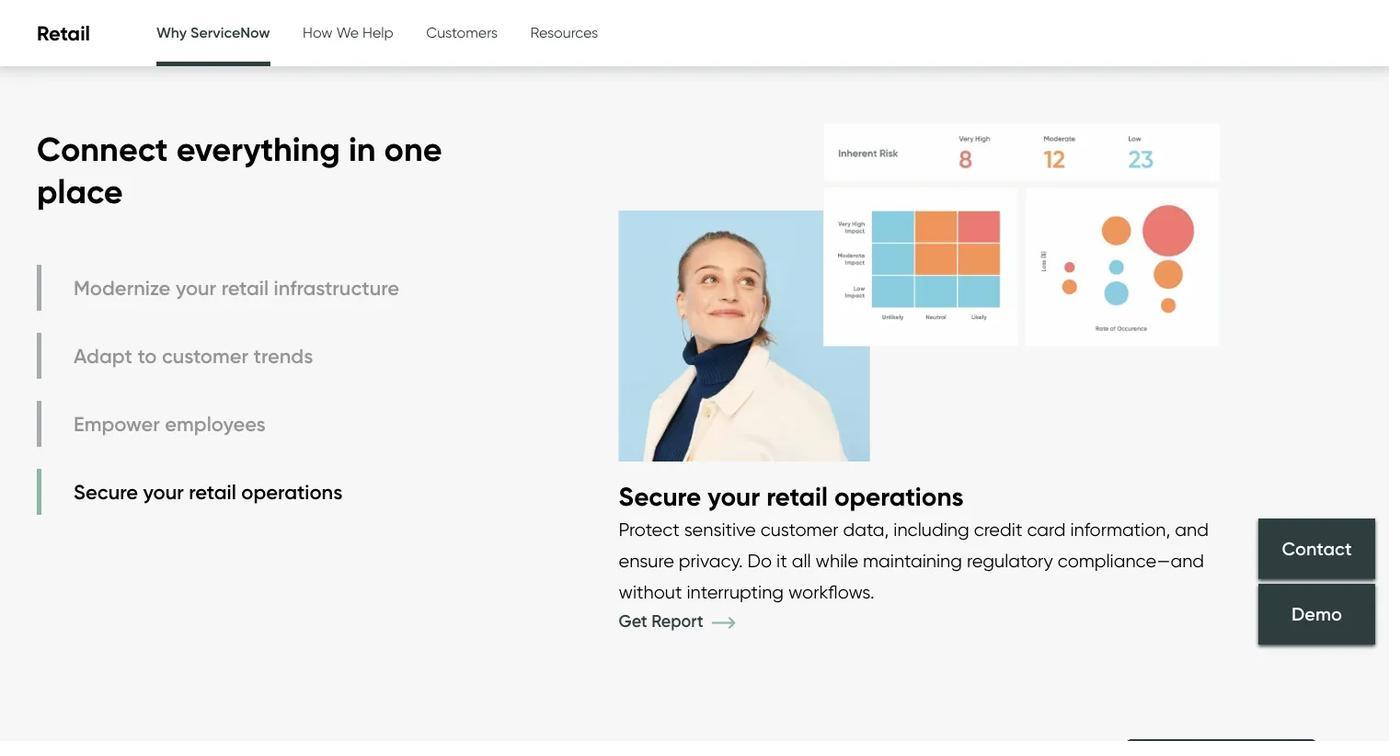 Task type: vqa. For each thing, say whether or not it's contained in the screenshot.
your related to Secure your retail operations Protect sensitive customer data, including credit card information, and ensure privacy. Do it all while maintaining regulatory compliance—and without interrupting workflows.
yes



Task type: describe. For each thing, give the bounding box(es) containing it.
data,
[[843, 518, 889, 540]]

customers link
[[426, 0, 498, 64]]

one
[[384, 128, 442, 169]]

to
[[137, 343, 157, 368]]

how we help
[[303, 23, 394, 41]]

infrastructure
[[274, 275, 399, 300]]

adapt
[[74, 343, 132, 368]]

customer inside secure your retail operations protect sensitive customer data, including credit card information, and ensure privacy. do it all while maintaining regulatory compliance—and without interrupting workflows.
[[761, 518, 839, 540]]

interrupting
[[687, 581, 784, 603]]

your for modernize your retail infrastructure
[[176, 275, 216, 300]]

resources
[[531, 23, 598, 41]]

servicenow
[[190, 23, 270, 41]]

empower
[[74, 411, 160, 436]]

everything
[[176, 128, 340, 169]]

adapt to customer trends
[[74, 343, 313, 368]]

your for secure your retail operations
[[143, 480, 184, 504]]

why
[[156, 23, 187, 41]]

get report link
[[619, 611, 763, 631]]

do
[[748, 550, 772, 572]]

while
[[816, 550, 859, 572]]

empower employees
[[74, 411, 266, 436]]

operations for secure your retail operations protect sensitive customer data, including credit card information, and ensure privacy. do it all while maintaining regulatory compliance—and without interrupting workflows.
[[835, 481, 964, 513]]

modernize
[[74, 275, 171, 300]]

modernize your retail infrastructure
[[74, 275, 399, 300]]

information,
[[1071, 518, 1171, 540]]

and
[[1175, 518, 1209, 540]]

employees
[[165, 411, 266, 436]]

connect
[[37, 128, 168, 169]]

we
[[336, 23, 359, 41]]

customers
[[426, 23, 498, 41]]

0 horizontal spatial customer
[[162, 343, 249, 368]]

in
[[349, 128, 376, 169]]

protect
[[619, 518, 680, 540]]

help
[[363, 23, 394, 41]]



Task type: locate. For each thing, give the bounding box(es) containing it.
including
[[894, 518, 970, 540]]

secure your retail operations link
[[37, 469, 404, 515]]

retail inside modernize your retail infrastructure link
[[221, 275, 269, 300]]

retail inside secure your retail operations protect sensitive customer data, including credit card information, and ensure privacy. do it all while maintaining regulatory compliance—and without interrupting workflows.
[[767, 481, 828, 513]]

workflows.
[[789, 581, 875, 603]]

contact link
[[1259, 519, 1376, 580]]

retail
[[221, 275, 269, 300], [189, 480, 236, 504], [767, 481, 828, 513]]

retail inside secure your retail operations link
[[189, 480, 236, 504]]

adapt to customer trends link
[[37, 333, 404, 379]]

your down empower employees
[[143, 480, 184, 504]]

1 vertical spatial customer
[[761, 518, 839, 540]]

customer
[[162, 343, 249, 368], [761, 518, 839, 540]]

compliance—and
[[1058, 550, 1205, 572]]

get
[[619, 611, 648, 631]]

retail for modernize your retail infrastructure
[[221, 275, 269, 300]]

your up adapt to customer trends
[[176, 275, 216, 300]]

retail down 'employees'
[[189, 480, 236, 504]]

1 horizontal spatial customer
[[761, 518, 839, 540]]

modernize your retail infrastructure link
[[37, 265, 404, 311]]

secure up "protect"
[[619, 481, 701, 513]]

0 vertical spatial customer
[[162, 343, 249, 368]]

contact
[[1282, 538, 1352, 560]]

0 horizontal spatial secure
[[74, 480, 138, 504]]

your
[[176, 275, 216, 300], [143, 480, 184, 504], [708, 481, 760, 513]]

connect everything in one place
[[37, 128, 442, 212]]

demo link
[[1259, 584, 1376, 645]]

customer right to
[[162, 343, 249, 368]]

customer up all
[[761, 518, 839, 540]]

0 horizontal spatial operations
[[241, 480, 343, 504]]

sensitive
[[684, 518, 756, 540]]

your up 'sensitive'
[[708, 481, 760, 513]]

retail
[[37, 20, 90, 46]]

secure for secure your retail operations
[[74, 480, 138, 504]]

why servicenow
[[156, 23, 270, 41]]

retail up adapt to customer trends link
[[221, 275, 269, 300]]

secure down empower
[[74, 480, 138, 504]]

secure for secure your retail operations protect sensitive customer data, including credit card information, and ensure privacy. do it all while maintaining regulatory compliance—and without interrupting workflows.
[[619, 481, 701, 513]]

a young businesswoman glances at a screen that displays risk-focused graphs. image
[[619, 105, 1221, 480]]

ensure
[[619, 550, 674, 572]]

empower employees link
[[37, 401, 404, 447]]

report
[[652, 611, 704, 631]]

retail up all
[[767, 481, 828, 513]]

operations inside secure your retail operations protect sensitive customer data, including credit card information, and ensure privacy. do it all while maintaining regulatory compliance—and without interrupting workflows.
[[835, 481, 964, 513]]

it
[[777, 550, 787, 572]]

secure your retail operations protect sensitive customer data, including credit card information, and ensure privacy. do it all while maintaining regulatory compliance—and without interrupting workflows.
[[619, 481, 1209, 603]]

place
[[37, 171, 123, 212]]

without
[[619, 581, 682, 603]]

secure your retail operations
[[74, 480, 343, 504]]

regulatory
[[967, 550, 1053, 572]]

resources link
[[531, 0, 598, 64]]

credit
[[974, 518, 1023, 540]]

card
[[1027, 518, 1066, 540]]

1 horizontal spatial secure
[[619, 481, 701, 513]]

operations for secure your retail operations
[[241, 480, 343, 504]]

secure inside secure your retail operations protect sensitive customer data, including credit card information, and ensure privacy. do it all while maintaining regulatory compliance—and without interrupting workflows.
[[619, 481, 701, 513]]

how we help link
[[303, 0, 394, 64]]

your for secure your retail operations protect sensitive customer data, including credit card information, and ensure privacy. do it all while maintaining regulatory compliance—and without interrupting workflows.
[[708, 481, 760, 513]]

privacy.
[[679, 550, 743, 572]]

trends
[[254, 343, 313, 368]]

1 horizontal spatial operations
[[835, 481, 964, 513]]

all
[[792, 550, 811, 572]]

maintaining
[[863, 550, 962, 572]]

why servicenow link
[[156, 0, 270, 69]]

retail for secure your retail operations
[[189, 480, 236, 504]]

get report
[[619, 611, 708, 631]]

demo
[[1292, 603, 1342, 626]]

secure
[[74, 480, 138, 504], [619, 481, 701, 513]]

operations
[[241, 480, 343, 504], [835, 481, 964, 513]]

how
[[303, 23, 333, 41]]

retail for secure your retail operations protect sensitive customer data, including credit card information, and ensure privacy. do it all while maintaining regulatory compliance—and without interrupting workflows.
[[767, 481, 828, 513]]

your inside secure your retail operations protect sensitive customer data, including credit card information, and ensure privacy. do it all while maintaining regulatory compliance—and without interrupting workflows.
[[708, 481, 760, 513]]



